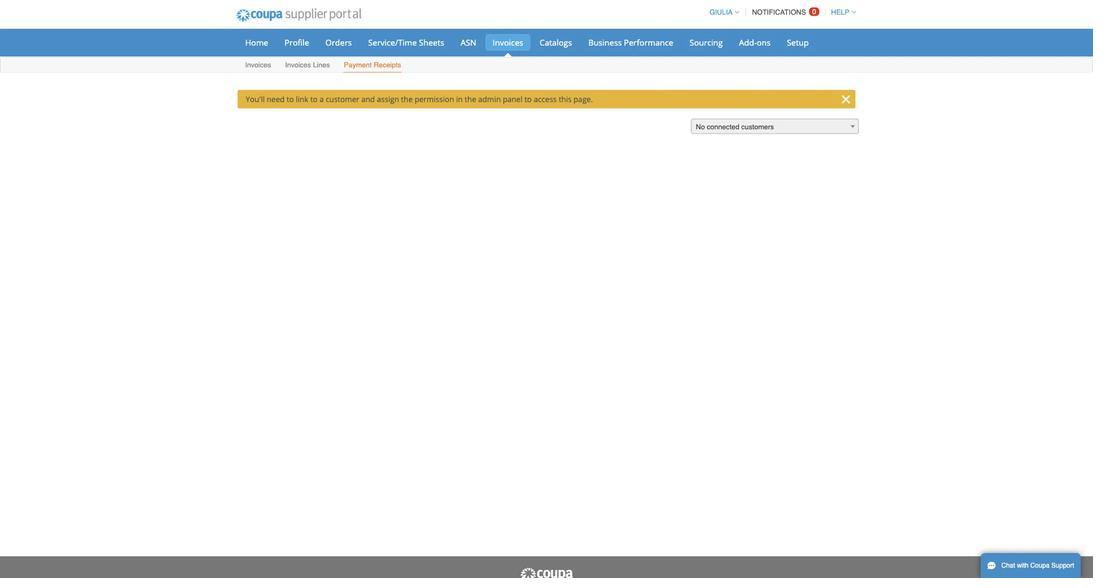 Task type: describe. For each thing, give the bounding box(es) containing it.
profile link
[[278, 34, 316, 51]]

asn
[[461, 37, 477, 48]]

with
[[1018, 562, 1029, 569]]

1 vertical spatial coupa supplier portal image
[[520, 567, 574, 578]]

invoices lines link
[[285, 58, 331, 73]]

setup
[[787, 37, 809, 48]]

notifications 0
[[753, 8, 817, 16]]

profile
[[285, 37, 309, 48]]

0
[[813, 8, 817, 16]]

service/time sheets link
[[361, 34, 452, 51]]

page.
[[574, 94, 593, 104]]

notifications
[[753, 8, 807, 16]]

payment
[[344, 61, 372, 69]]

1 horizontal spatial invoices
[[285, 61, 311, 69]]

and
[[362, 94, 375, 104]]

connected
[[707, 123, 740, 131]]

service/time sheets
[[368, 37, 445, 48]]

help link
[[827, 8, 857, 16]]

home link
[[238, 34, 276, 51]]

0 horizontal spatial invoices link
[[245, 58, 272, 73]]

support
[[1052, 562, 1075, 569]]

setup link
[[780, 34, 816, 51]]

you'll need to link to a customer and assign the permission in the admin panel to access this page.
[[246, 94, 593, 104]]

no connected customers
[[696, 123, 775, 131]]

navigation containing notifications 0
[[705, 2, 857, 23]]

No connected customers text field
[[692, 119, 859, 134]]

performance
[[624, 37, 674, 48]]

access
[[534, 94, 557, 104]]

home
[[245, 37, 268, 48]]

assign
[[377, 94, 399, 104]]

ons
[[757, 37, 771, 48]]

2 to from the left
[[311, 94, 318, 104]]

asn link
[[454, 34, 484, 51]]

sourcing
[[690, 37, 723, 48]]

No connected customers field
[[691, 119, 859, 134]]

business
[[589, 37, 622, 48]]

receipts
[[374, 61, 401, 69]]

need
[[267, 94, 285, 104]]

2 horizontal spatial invoices
[[493, 37, 524, 48]]



Task type: locate. For each thing, give the bounding box(es) containing it.
the
[[401, 94, 413, 104], [465, 94, 477, 104]]

2 horizontal spatial to
[[525, 94, 532, 104]]

orders
[[326, 37, 352, 48]]

1 horizontal spatial the
[[465, 94, 477, 104]]

payment receipts link
[[344, 58, 402, 73]]

1 horizontal spatial to
[[311, 94, 318, 104]]

1 vertical spatial invoices link
[[245, 58, 272, 73]]

no
[[696, 123, 705, 131]]

you'll
[[246, 94, 265, 104]]

catalogs link
[[533, 34, 579, 51]]

to
[[287, 94, 294, 104], [311, 94, 318, 104], [525, 94, 532, 104]]

invoices link right asn link on the left
[[486, 34, 531, 51]]

1 horizontal spatial coupa supplier portal image
[[520, 567, 574, 578]]

payment receipts
[[344, 61, 401, 69]]

to left a on the left top of the page
[[311, 94, 318, 104]]

1 horizontal spatial invoices link
[[486, 34, 531, 51]]

add-ons link
[[733, 34, 778, 51]]

in
[[456, 94, 463, 104]]

link
[[296, 94, 309, 104]]

lines
[[313, 61, 330, 69]]

sourcing link
[[683, 34, 730, 51]]

to right panel
[[525, 94, 532, 104]]

add-ons
[[740, 37, 771, 48]]

admin
[[479, 94, 501, 104]]

0 horizontal spatial to
[[287, 94, 294, 104]]

coupa supplier portal image
[[229, 2, 369, 29], [520, 567, 574, 578]]

0 horizontal spatial invoices
[[245, 61, 271, 69]]

chat
[[1002, 562, 1016, 569]]

2 the from the left
[[465, 94, 477, 104]]

catalogs
[[540, 37, 572, 48]]

invoices
[[493, 37, 524, 48], [245, 61, 271, 69], [285, 61, 311, 69]]

invoices lines
[[285, 61, 330, 69]]

invoices right "asn" in the top of the page
[[493, 37, 524, 48]]

coupa
[[1031, 562, 1050, 569]]

help
[[832, 8, 850, 16]]

panel
[[503, 94, 523, 104]]

navigation
[[705, 2, 857, 23]]

to left link
[[287, 94, 294, 104]]

3 to from the left
[[525, 94, 532, 104]]

business performance link
[[582, 34, 681, 51]]

invoices down the profile link
[[285, 61, 311, 69]]

giulia
[[710, 8, 733, 16]]

customers
[[742, 123, 775, 131]]

business performance
[[589, 37, 674, 48]]

the right in
[[465, 94, 477, 104]]

invoices link
[[486, 34, 531, 51], [245, 58, 272, 73]]

giulia link
[[705, 8, 740, 16]]

0 horizontal spatial coupa supplier portal image
[[229, 2, 369, 29]]

the right assign
[[401, 94, 413, 104]]

invoices link down home link
[[245, 58, 272, 73]]

customer
[[326, 94, 360, 104]]

sheets
[[419, 37, 445, 48]]

chat with coupa support
[[1002, 562, 1075, 569]]

chat with coupa support button
[[981, 553, 1082, 578]]

1 to from the left
[[287, 94, 294, 104]]

1 the from the left
[[401, 94, 413, 104]]

0 horizontal spatial the
[[401, 94, 413, 104]]

add-
[[740, 37, 757, 48]]

a
[[320, 94, 324, 104]]

0 vertical spatial coupa supplier portal image
[[229, 2, 369, 29]]

service/time
[[368, 37, 417, 48]]

permission
[[415, 94, 454, 104]]

this
[[559, 94, 572, 104]]

0 vertical spatial invoices link
[[486, 34, 531, 51]]

orders link
[[319, 34, 359, 51]]

invoices down home link
[[245, 61, 271, 69]]



Task type: vqa. For each thing, say whether or not it's contained in the screenshot.
×
no



